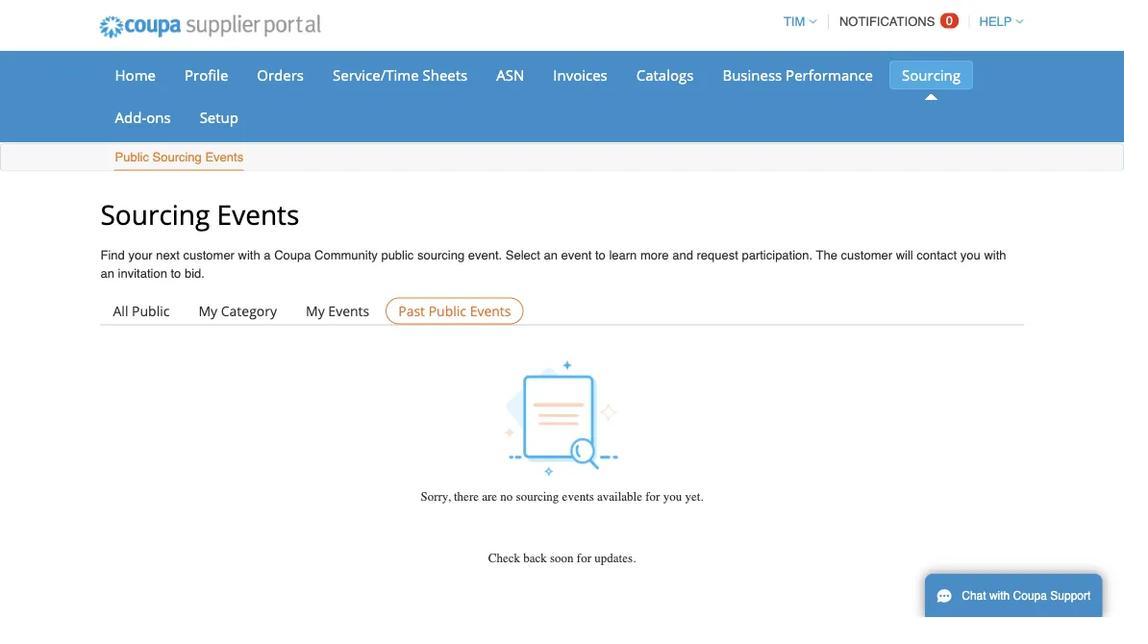 Task type: locate. For each thing, give the bounding box(es) containing it.
sorry,
[[421, 489, 451, 504]]

catalogs link
[[624, 61, 706, 89]]

help link
[[971, 14, 1024, 29]]

notifications 0
[[840, 13, 953, 29]]

business performance link
[[710, 61, 886, 89]]

0 vertical spatial for
[[646, 489, 660, 504]]

sourcing up next
[[101, 196, 210, 232]]

chat
[[962, 590, 986, 603]]

past public events link
[[386, 298, 524, 325]]

setup link
[[187, 103, 251, 132]]

to
[[595, 248, 606, 263], [171, 266, 181, 280]]

1 my from the left
[[199, 302, 217, 320]]

0 horizontal spatial sourcing
[[417, 248, 465, 263]]

my inside 'link'
[[199, 302, 217, 320]]

you
[[961, 248, 981, 263], [663, 489, 682, 504]]

0 vertical spatial sourcing
[[417, 248, 465, 263]]

business performance
[[723, 65, 873, 85]]

coupa right a
[[274, 248, 311, 263]]

my down community
[[306, 302, 325, 320]]

1 horizontal spatial my
[[306, 302, 325, 320]]

sourcing link
[[890, 61, 973, 89]]

1 vertical spatial an
[[101, 266, 114, 280]]

sourcing right 'public'
[[417, 248, 465, 263]]

orders link
[[245, 61, 316, 89]]

an down find
[[101, 266, 114, 280]]

my events link
[[293, 298, 382, 325]]

sourcing down 0
[[902, 65, 961, 85]]

participation.
[[742, 248, 813, 263]]

support
[[1051, 590, 1091, 603]]

all public link
[[101, 298, 182, 325]]

1 horizontal spatial customer
[[841, 248, 893, 263]]

chat with coupa support button
[[925, 574, 1103, 618]]

catalogs
[[636, 65, 694, 85]]

to left "learn"
[[595, 248, 606, 263]]

navigation
[[775, 3, 1024, 40]]

with left a
[[238, 248, 260, 263]]

0 horizontal spatial to
[[171, 266, 181, 280]]

0 horizontal spatial customer
[[183, 248, 235, 263]]

coupa supplier portal image
[[86, 3, 334, 51]]

sourcing
[[902, 65, 961, 85], [152, 150, 202, 164], [101, 196, 210, 232]]

customer
[[183, 248, 235, 263], [841, 248, 893, 263]]

yet.
[[685, 489, 704, 504]]

invitation
[[118, 266, 167, 280]]

are
[[482, 489, 497, 504]]

0 vertical spatial to
[[595, 248, 606, 263]]

1 vertical spatial for
[[577, 551, 592, 565]]

invoices
[[553, 65, 608, 85]]

customer left will on the top right
[[841, 248, 893, 263]]

sorry, there are no sourcing events available for you yet.
[[421, 489, 704, 504]]

2 my from the left
[[306, 302, 325, 320]]

public sourcing events
[[115, 150, 244, 164]]

find your next customer with a coupa community public sourcing event. select an event to learn more and request participation. the customer will contact you with an invitation to bid.
[[101, 248, 1007, 280]]

will
[[896, 248, 913, 263]]

public for past
[[429, 302, 466, 320]]

events
[[205, 150, 244, 164], [217, 196, 299, 232], [328, 302, 370, 320], [470, 302, 511, 320]]

and
[[672, 248, 693, 263]]

0 vertical spatial sourcing
[[902, 65, 961, 85]]

for
[[646, 489, 660, 504], [577, 551, 592, 565]]

you left yet.
[[663, 489, 682, 504]]

invoices link
[[541, 61, 620, 89]]

coupa left support on the right bottom of page
[[1013, 590, 1047, 603]]

my category
[[199, 302, 277, 320]]

my events
[[306, 302, 370, 320]]

with right chat at bottom
[[990, 590, 1010, 603]]

request
[[697, 248, 739, 263]]

my down bid.
[[199, 302, 217, 320]]

setup
[[200, 107, 238, 127]]

profile link
[[172, 61, 241, 89]]

0 horizontal spatial for
[[577, 551, 592, 565]]

public
[[115, 150, 149, 164], [132, 302, 170, 320], [429, 302, 466, 320]]

business
[[723, 65, 782, 85]]

1 vertical spatial coupa
[[1013, 590, 1047, 603]]

for right the available
[[646, 489, 660, 504]]

sourcing events
[[101, 196, 299, 232]]

an left "event"
[[544, 248, 558, 263]]

tab list
[[101, 298, 1024, 325]]

an
[[544, 248, 558, 263], [101, 266, 114, 280]]

home link
[[102, 61, 168, 89]]

home
[[115, 65, 156, 85]]

1 horizontal spatial an
[[544, 248, 558, 263]]

sourcing inside find your next customer with a coupa community public sourcing event. select an event to learn more and request participation. the customer will contact you with an invitation to bid.
[[417, 248, 465, 263]]

events up a
[[217, 196, 299, 232]]

my category link
[[186, 298, 290, 325]]

select
[[506, 248, 540, 263]]

public right all
[[132, 302, 170, 320]]

sourcing down ons
[[152, 150, 202, 164]]

my
[[199, 302, 217, 320], [306, 302, 325, 320]]

more
[[641, 248, 669, 263]]

0 vertical spatial coupa
[[274, 248, 311, 263]]

coupa
[[274, 248, 311, 263], [1013, 590, 1047, 603]]

1 horizontal spatial sourcing
[[516, 489, 559, 504]]

find
[[101, 248, 125, 263]]

sourcing
[[417, 248, 465, 263], [516, 489, 559, 504]]

0 horizontal spatial you
[[663, 489, 682, 504]]

profile
[[185, 65, 228, 85]]

public right past
[[429, 302, 466, 320]]

asn link
[[484, 61, 537, 89]]

1 vertical spatial you
[[663, 489, 682, 504]]

you right contact
[[961, 248, 981, 263]]

2 vertical spatial sourcing
[[101, 196, 210, 232]]

0 horizontal spatial an
[[101, 266, 114, 280]]

check back soon for updates.
[[488, 551, 636, 565]]

customer up bid.
[[183, 248, 235, 263]]

0 horizontal spatial coupa
[[274, 248, 311, 263]]

soon
[[550, 551, 574, 565]]

for right soon in the bottom of the page
[[577, 551, 592, 565]]

there
[[454, 489, 479, 504]]

add-
[[115, 107, 146, 127]]

with
[[238, 248, 260, 263], [984, 248, 1007, 263], [990, 590, 1010, 603]]

asn
[[497, 65, 524, 85]]

no
[[500, 489, 513, 504]]

1 horizontal spatial coupa
[[1013, 590, 1047, 603]]

public down add-
[[115, 150, 149, 164]]

sourcing right the no
[[516, 489, 559, 504]]

learn
[[609, 248, 637, 263]]

0 horizontal spatial my
[[199, 302, 217, 320]]

to left bid.
[[171, 266, 181, 280]]

coupa inside find your next customer with a coupa community public sourcing event. select an event to learn more and request participation. the customer will contact you with an invitation to bid.
[[274, 248, 311, 263]]

1 vertical spatial sourcing
[[516, 489, 559, 504]]

1 horizontal spatial you
[[961, 248, 981, 263]]

0 vertical spatial you
[[961, 248, 981, 263]]

public sourcing events link
[[114, 146, 244, 171]]

1 horizontal spatial for
[[646, 489, 660, 504]]

1 horizontal spatial to
[[595, 248, 606, 263]]



Task type: vqa. For each thing, say whether or not it's contained in the screenshot.
* Country/Region
no



Task type: describe. For each thing, give the bounding box(es) containing it.
help
[[980, 14, 1012, 29]]

a
[[264, 248, 271, 263]]

1 vertical spatial sourcing
[[152, 150, 202, 164]]

event.
[[468, 248, 502, 263]]

next
[[156, 248, 180, 263]]

service/time
[[333, 65, 419, 85]]

public
[[381, 248, 414, 263]]

notifications
[[840, 14, 935, 29]]

1 vertical spatial to
[[171, 266, 181, 280]]

event
[[561, 248, 592, 263]]

tab list containing all public
[[101, 298, 1024, 325]]

events down setup link
[[205, 150, 244, 164]]

my for my events
[[306, 302, 325, 320]]

orders
[[257, 65, 304, 85]]

all public
[[113, 302, 170, 320]]

available
[[597, 489, 642, 504]]

my for my category
[[199, 302, 217, 320]]

check
[[488, 551, 520, 565]]

your
[[128, 248, 153, 263]]

service/time sheets link
[[320, 61, 480, 89]]

events down community
[[328, 302, 370, 320]]

public for all
[[132, 302, 170, 320]]

community
[[315, 248, 378, 263]]

events
[[562, 489, 594, 504]]

add-ons link
[[102, 103, 183, 132]]

with inside button
[[990, 590, 1010, 603]]

all
[[113, 302, 128, 320]]

sheets
[[423, 65, 468, 85]]

updates.
[[595, 551, 636, 565]]

add-ons
[[115, 107, 171, 127]]

2 customer from the left
[[841, 248, 893, 263]]

performance
[[786, 65, 873, 85]]

tim link
[[775, 14, 817, 29]]

back
[[523, 551, 547, 565]]

service/time sheets
[[333, 65, 468, 85]]

tim
[[784, 14, 805, 29]]

1 customer from the left
[[183, 248, 235, 263]]

contact
[[917, 248, 957, 263]]

chat with coupa support
[[962, 590, 1091, 603]]

0 vertical spatial an
[[544, 248, 558, 263]]

ons
[[146, 107, 171, 127]]

past
[[398, 302, 425, 320]]

category
[[221, 302, 277, 320]]

navigation containing notifications 0
[[775, 3, 1024, 40]]

the
[[816, 248, 838, 263]]

sourcing for sourcing events
[[101, 196, 210, 232]]

coupa inside button
[[1013, 590, 1047, 603]]

0
[[946, 13, 953, 28]]

with right contact
[[984, 248, 1007, 263]]

past public events
[[398, 302, 511, 320]]

bid.
[[185, 266, 205, 280]]

events down event.
[[470, 302, 511, 320]]

sourcing for sourcing
[[902, 65, 961, 85]]

you inside find your next customer with a coupa community public sourcing event. select an event to learn more and request participation. the customer will contact you with an invitation to bid.
[[961, 248, 981, 263]]



